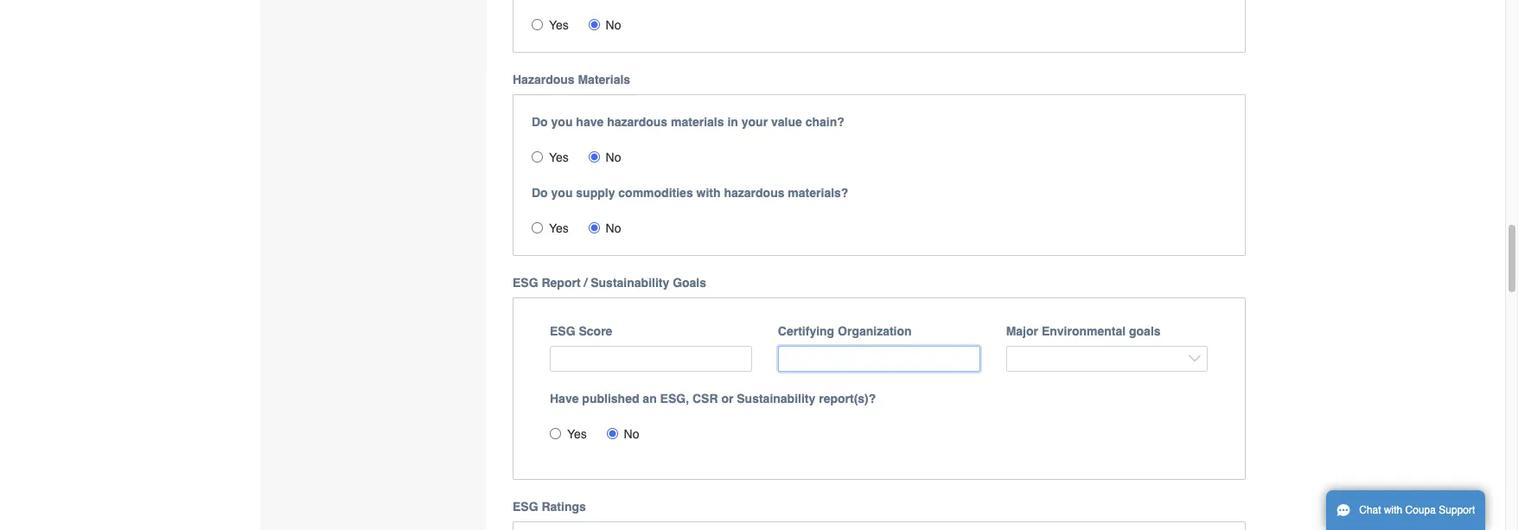 Task type: vqa. For each thing, say whether or not it's contained in the screenshot.
Do you supply commodities with hazardous materials?
yes



Task type: describe. For each thing, give the bounding box(es) containing it.
yes up the hazardous materials
[[549, 18, 569, 32]]

organization
[[838, 324, 912, 338]]

no for supply
[[606, 221, 621, 235]]

csr
[[693, 392, 718, 406]]

environmental
[[1042, 324, 1126, 338]]

do you have hazardous materials in your value chain?
[[532, 115, 845, 129]]

Certifying Organization text field
[[778, 346, 981, 372]]

esg report / sustainability goals
[[513, 276, 707, 290]]

coupa
[[1406, 504, 1437, 516]]

ratings
[[542, 500, 586, 514]]

goals
[[673, 276, 707, 290]]

do you supply commodities with hazardous materials?
[[532, 186, 849, 200]]

certifying
[[778, 324, 835, 338]]

you for supply
[[551, 186, 573, 200]]

report
[[542, 276, 581, 290]]

chat with coupa support
[[1360, 504, 1476, 516]]

in
[[728, 115, 739, 129]]

have
[[550, 392, 579, 406]]

no up materials
[[606, 18, 621, 32]]

0 vertical spatial with
[[697, 186, 721, 200]]

have published an esg, csr or sustainability report(s)?
[[550, 392, 876, 406]]

/
[[584, 276, 588, 290]]

with inside "button"
[[1385, 504, 1403, 516]]

0 vertical spatial sustainability
[[591, 276, 670, 290]]

no for an
[[624, 428, 640, 441]]

esg score
[[550, 324, 613, 338]]

you for have
[[551, 115, 573, 129]]

chat with coupa support button
[[1327, 490, 1486, 530]]

materials
[[671, 115, 724, 129]]



Task type: locate. For each thing, give the bounding box(es) containing it.
2 you from the top
[[551, 186, 573, 200]]

no for have
[[606, 150, 621, 164]]

esg left score
[[550, 324, 576, 338]]

you
[[551, 115, 573, 129], [551, 186, 573, 200]]

0 horizontal spatial sustainability
[[591, 276, 670, 290]]

an
[[643, 392, 657, 406]]

yes for do you supply commodities with hazardous materials?
[[549, 221, 569, 235]]

esg
[[513, 276, 538, 290], [550, 324, 576, 338], [513, 500, 538, 514]]

with
[[697, 186, 721, 200], [1385, 504, 1403, 516]]

1 horizontal spatial hazardous
[[724, 186, 785, 200]]

do down hazardous
[[532, 115, 548, 129]]

esg for esg score
[[550, 324, 576, 338]]

your
[[742, 115, 768, 129]]

0 vertical spatial hazardous
[[607, 115, 668, 129]]

esg,
[[660, 392, 689, 406]]

hazardous
[[607, 115, 668, 129], [724, 186, 785, 200]]

commodities
[[619, 186, 693, 200]]

support
[[1440, 504, 1476, 516]]

yes up report
[[549, 221, 569, 235]]

you left the have
[[551, 115, 573, 129]]

chat
[[1360, 504, 1382, 516]]

esg ratings
[[513, 500, 586, 514]]

1 vertical spatial you
[[551, 186, 573, 200]]

esg for esg ratings
[[513, 500, 538, 514]]

with right chat
[[1385, 504, 1403, 516]]

hazardous right the have
[[607, 115, 668, 129]]

value
[[771, 115, 802, 129]]

1 vertical spatial sustainability
[[737, 392, 816, 406]]

do for do you have hazardous materials in your value chain?
[[532, 115, 548, 129]]

1 horizontal spatial with
[[1385, 504, 1403, 516]]

do left supply
[[532, 186, 548, 200]]

no
[[606, 18, 621, 32], [606, 150, 621, 164], [606, 221, 621, 235], [624, 428, 640, 441]]

report(s)?
[[819, 392, 876, 406]]

chain?
[[806, 115, 845, 129]]

no up supply
[[606, 150, 621, 164]]

0 vertical spatial do
[[532, 115, 548, 129]]

with right commodities
[[697, 186, 721, 200]]

1 vertical spatial hazardous
[[724, 186, 785, 200]]

no down supply
[[606, 221, 621, 235]]

sustainability right "or" on the left of page
[[737, 392, 816, 406]]

1 vertical spatial do
[[532, 186, 548, 200]]

goals
[[1130, 324, 1161, 338]]

published
[[582, 392, 640, 406]]

materials?
[[788, 186, 849, 200]]

materials
[[578, 72, 631, 86]]

yes down the hazardous materials
[[549, 150, 569, 164]]

2 vertical spatial esg
[[513, 500, 538, 514]]

None radio
[[532, 19, 543, 30], [532, 151, 543, 162], [589, 151, 600, 162], [550, 428, 561, 440], [532, 19, 543, 30], [532, 151, 543, 162], [589, 151, 600, 162], [550, 428, 561, 440]]

score
[[579, 324, 613, 338]]

1 do from the top
[[532, 115, 548, 129]]

0 vertical spatial you
[[551, 115, 573, 129]]

1 vertical spatial esg
[[550, 324, 576, 338]]

yes
[[549, 18, 569, 32], [549, 150, 569, 164], [549, 221, 569, 235], [567, 428, 587, 441]]

0 horizontal spatial with
[[697, 186, 721, 200]]

0 vertical spatial esg
[[513, 276, 538, 290]]

esg for esg report / sustainability goals
[[513, 276, 538, 290]]

certifying organization
[[778, 324, 912, 338]]

have
[[576, 115, 604, 129]]

supply
[[576, 186, 615, 200]]

hazardous left materials?
[[724, 186, 785, 200]]

major environmental goals
[[1007, 324, 1161, 338]]

None radio
[[589, 19, 600, 30], [532, 222, 543, 233], [589, 222, 600, 233], [607, 428, 618, 440], [589, 19, 600, 30], [532, 222, 543, 233], [589, 222, 600, 233], [607, 428, 618, 440]]

sustainability
[[591, 276, 670, 290], [737, 392, 816, 406]]

no down published
[[624, 428, 640, 441]]

1 vertical spatial with
[[1385, 504, 1403, 516]]

1 horizontal spatial sustainability
[[737, 392, 816, 406]]

or
[[722, 392, 734, 406]]

esg left report
[[513, 276, 538, 290]]

yes down have
[[567, 428, 587, 441]]

esg left ratings
[[513, 500, 538, 514]]

0 horizontal spatial hazardous
[[607, 115, 668, 129]]

1 you from the top
[[551, 115, 573, 129]]

ESG Score text field
[[550, 346, 752, 372]]

do
[[532, 115, 548, 129], [532, 186, 548, 200]]

major
[[1007, 324, 1039, 338]]

you left supply
[[551, 186, 573, 200]]

hazardous materials
[[513, 72, 631, 86]]

sustainability right / at the left of the page
[[591, 276, 670, 290]]

yes for have published an esg, csr or sustainability report(s)?
[[567, 428, 587, 441]]

2 do from the top
[[532, 186, 548, 200]]

yes for do you have hazardous materials in your value chain?
[[549, 150, 569, 164]]

do for do you supply commodities with hazardous materials?
[[532, 186, 548, 200]]

hazardous
[[513, 72, 575, 86]]



